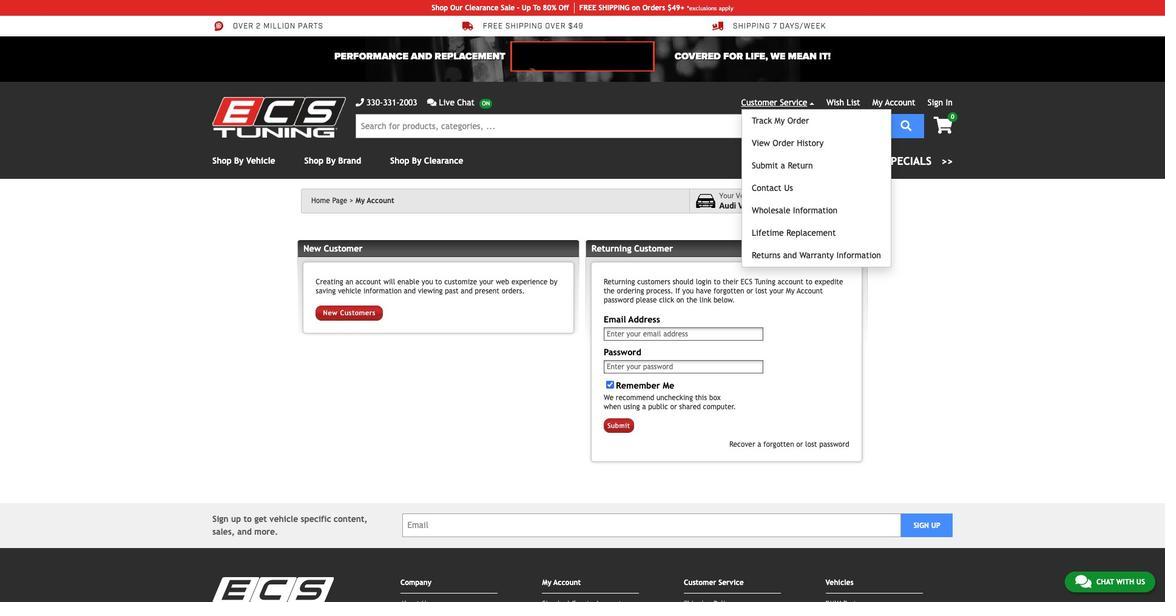 Task type: locate. For each thing, give the bounding box(es) containing it.
2 by from the left
[[326, 156, 336, 166]]

up inside the sign up to get vehicle specific content, sales, and more.
[[231, 515, 241, 524]]

new up the creating
[[304, 243, 321, 253]]

forgotten right recover
[[764, 441, 795, 450]]

1 horizontal spatial on
[[677, 296, 685, 305]]

click
[[659, 296, 675, 305]]

recover a forgotten or lost password
[[730, 441, 850, 450]]

sign in link
[[928, 98, 953, 107]]

orders.
[[502, 287, 525, 295]]

0 vertical spatial customer service
[[742, 98, 808, 107]]

new down saving
[[323, 309, 338, 318]]

1 vertical spatial or
[[671, 403, 677, 412]]

or right recover
[[797, 441, 804, 450]]

0 horizontal spatial forgotten
[[714, 287, 745, 295]]

shop
[[432, 4, 448, 12], [213, 156, 232, 166], [305, 156, 324, 166], [390, 156, 410, 166]]

1 horizontal spatial lost
[[806, 441, 818, 450]]

sale
[[501, 4, 515, 12]]

your vehicle audi v8q v8
[[720, 192, 767, 210]]

and right sales,
[[237, 527, 252, 537]]

on right ping
[[632, 4, 641, 12]]

home page link
[[311, 197, 354, 205]]

2 account from the left
[[778, 278, 804, 286]]

link
[[700, 296, 712, 305]]

and down customize
[[461, 287, 473, 295]]

ecs tuning image down more.
[[213, 578, 334, 603]]

Email Address email field
[[604, 328, 764, 341]]

ecs tuning image up shop by vehicle link
[[213, 97, 346, 138]]

0 horizontal spatial up
[[231, 515, 241, 524]]

we recommend unchecking this box when using a public or shared computer.
[[604, 394, 736, 412]]

1 horizontal spatial account
[[778, 278, 804, 286]]

a left 'return'
[[781, 161, 785, 171]]

or down the unchecking
[[671, 403, 677, 412]]

1 vertical spatial your
[[770, 287, 784, 295]]

3 by from the left
[[412, 156, 422, 166]]

0 horizontal spatial new
[[304, 243, 321, 253]]

2 horizontal spatial by
[[412, 156, 422, 166]]

to left get
[[244, 515, 252, 524]]

0 vertical spatial service
[[780, 98, 808, 107]]

0 vertical spatial the
[[604, 287, 615, 295]]

1 vertical spatial the
[[687, 296, 698, 305]]

performance
[[335, 50, 409, 63]]

2 vertical spatial my account
[[542, 579, 581, 587]]

by for clearance
[[412, 156, 422, 166]]

shop by brand
[[305, 156, 361, 166]]

to up viewing
[[436, 278, 442, 286]]

0 vertical spatial new
[[304, 243, 321, 253]]

on inside returning customers should login to their ecs tuning account to expedite the ordering process. if you have forgotten or lost your my account password please click on the link below.
[[677, 296, 685, 305]]

covered
[[675, 50, 721, 63]]

chat
[[457, 98, 475, 107], [1097, 579, 1115, 587]]

v8
[[757, 201, 767, 210]]

0 horizontal spatial password
[[604, 296, 634, 305]]

ecs tuning image
[[213, 97, 346, 138], [213, 578, 334, 603]]

up for sign up
[[932, 522, 941, 530]]

1 vertical spatial order
[[773, 138, 795, 148]]

page
[[332, 197, 348, 205]]

sign for sign in
[[928, 98, 944, 107]]

1 account from the left
[[356, 278, 382, 286]]

vehicle inside creating an account will enable you to customize your web experience by saving vehicle information and viewing past and present orders.
[[338, 287, 362, 295]]

your down tuning
[[770, 287, 784, 295]]

0 horizontal spatial lost
[[756, 287, 768, 295]]

me
[[663, 380, 675, 391]]

if
[[676, 287, 681, 295]]

off
[[559, 4, 569, 12]]

1 vertical spatial new
[[323, 309, 338, 318]]

None submit
[[604, 419, 634, 434]]

0 vertical spatial your
[[480, 278, 494, 286]]

0 horizontal spatial by
[[234, 156, 244, 166]]

account inside returning customers should login to their ecs tuning account to expedite the ordering process. if you have forgotten or lost your my account password please click on the link below.
[[797, 287, 823, 295]]

lost
[[756, 287, 768, 295], [806, 441, 818, 450]]

account right tuning
[[778, 278, 804, 286]]

shop by brand link
[[305, 156, 361, 166]]

view order history link
[[742, 132, 891, 155]]

0 vertical spatial forgotten
[[714, 287, 745, 295]]

and down the lifetime replacement
[[783, 251, 797, 260]]

home
[[311, 197, 330, 205]]

1 horizontal spatial vehicle
[[338, 287, 362, 295]]

2 ecs tuning image from the top
[[213, 578, 334, 603]]

viewing
[[418, 287, 443, 295]]

wish list
[[827, 98, 861, 107]]

0 vertical spatial ecs tuning image
[[213, 97, 346, 138]]

free
[[580, 4, 597, 12]]

1 horizontal spatial new
[[323, 309, 338, 318]]

password
[[604, 347, 642, 358]]

lifetime replacement program banner image
[[511, 41, 655, 72]]

1 vertical spatial vehicle
[[270, 515, 298, 524]]

vehicle inside your vehicle audi v8q v8
[[736, 192, 760, 200]]

returns and warranty information
[[752, 251, 881, 260]]

1 horizontal spatial you
[[683, 287, 694, 295]]

comments image left chat with us
[[1076, 575, 1092, 590]]

1 vertical spatial password
[[820, 441, 850, 450]]

0 vertical spatial vehicle
[[246, 156, 275, 166]]

your up present
[[480, 278, 494, 286]]

clearance up free
[[465, 4, 499, 12]]

account
[[356, 278, 382, 286], [778, 278, 804, 286]]

ping
[[614, 4, 630, 12]]

account inside creating an account will enable you to customize your web experience by saving vehicle information and viewing past and present orders.
[[356, 278, 382, 286]]

my inside customer service element
[[775, 116, 785, 126]]

returning
[[592, 243, 632, 253], [604, 278, 635, 286]]

sign inside button
[[914, 522, 930, 530]]

specific
[[301, 515, 331, 524]]

a for submit
[[781, 161, 785, 171]]

chat right live in the top of the page
[[457, 98, 475, 107]]

a right "using"
[[643, 403, 646, 412]]

0 vertical spatial you
[[422, 278, 433, 286]]

your inside creating an account will enable you to customize your web experience by saving vehicle information and viewing past and present orders.
[[480, 278, 494, 286]]

0 horizontal spatial your
[[480, 278, 494, 286]]

2 horizontal spatial my account
[[873, 98, 916, 107]]

new customers
[[323, 309, 376, 318]]

up for sign up to get vehicle specific content, sales, and more.
[[231, 515, 241, 524]]

sign
[[928, 98, 944, 107], [213, 515, 229, 524], [914, 522, 930, 530]]

box
[[710, 394, 721, 402]]

parts
[[298, 22, 324, 31]]

information
[[364, 287, 402, 295]]

1 by from the left
[[234, 156, 244, 166]]

0 horizontal spatial or
[[671, 403, 677, 412]]

or down ecs
[[747, 287, 754, 295]]

sign in
[[928, 98, 953, 107]]

1 vertical spatial on
[[677, 296, 685, 305]]

chat with us link
[[1065, 573, 1156, 593]]

0 vertical spatial vehicle
[[338, 287, 362, 295]]

comments image
[[427, 98, 437, 107], [1076, 575, 1092, 590]]

1 horizontal spatial clearance
[[465, 4, 499, 12]]

0 vertical spatial comments image
[[427, 98, 437, 107]]

company
[[401, 579, 432, 587]]

to
[[436, 278, 442, 286], [714, 278, 721, 286], [806, 278, 813, 286], [244, 515, 252, 524]]

on down if on the right top
[[677, 296, 685, 305]]

customer
[[742, 98, 778, 107], [324, 243, 363, 253], [634, 243, 673, 253], [684, 579, 717, 587]]

1 horizontal spatial a
[[758, 441, 762, 450]]

to left expedite
[[806, 278, 813, 286]]

0 vertical spatial us
[[784, 183, 793, 193]]

0 vertical spatial a
[[781, 161, 785, 171]]

you up viewing
[[422, 278, 433, 286]]

2 horizontal spatial a
[[781, 161, 785, 171]]

1 vertical spatial service
[[719, 579, 744, 587]]

track my order
[[752, 116, 809, 126]]

clearance down live in the top of the page
[[424, 156, 464, 166]]

comments image inside the chat with us link
[[1076, 575, 1092, 590]]

1 vertical spatial chat
[[1097, 579, 1115, 587]]

2 vertical spatial or
[[797, 441, 804, 450]]

returning for returning customer
[[592, 243, 632, 253]]

forgotten down their on the top of the page
[[714, 287, 745, 295]]

remember me
[[616, 380, 675, 391]]

a inside we recommend unchecking this box when using a public or shared computer.
[[643, 403, 646, 412]]

lifetime
[[752, 228, 784, 238]]

shop for shop by brand
[[305, 156, 324, 166]]

mean
[[788, 50, 817, 63]]

1 vertical spatial comments image
[[1076, 575, 1092, 590]]

customer inside popup button
[[742, 98, 778, 107]]

us
[[784, 183, 793, 193], [1137, 579, 1146, 587]]

sales & specials link
[[766, 153, 953, 169]]

creating
[[316, 278, 344, 286]]

or inside we recommend unchecking this box when using a public or shared computer.
[[671, 403, 677, 412]]

0 horizontal spatial clearance
[[424, 156, 464, 166]]

1 vertical spatial ecs tuning image
[[213, 578, 334, 603]]

information up expedite
[[837, 251, 881, 260]]

Email email field
[[402, 514, 902, 538]]

0 vertical spatial returning
[[592, 243, 632, 253]]

the left ordering
[[604, 287, 615, 295]]

for
[[724, 50, 743, 63]]

vehicle up more.
[[270, 515, 298, 524]]

330-
[[367, 98, 383, 107]]

and
[[783, 251, 797, 260], [404, 287, 416, 295], [461, 287, 473, 295], [237, 527, 252, 537]]

up
[[522, 4, 531, 12]]

lifetime replacement
[[752, 228, 836, 238]]

new
[[304, 243, 321, 253], [323, 309, 338, 318]]

returning inside returning customers should login to their ecs tuning account to expedite the ordering process. if you have forgotten or lost your my account password please click on the link below.
[[604, 278, 635, 286]]

1 horizontal spatial password
[[820, 441, 850, 450]]

the left link
[[687, 296, 698, 305]]

submit
[[752, 161, 778, 171]]

1 horizontal spatial your
[[770, 287, 784, 295]]

1 vertical spatial you
[[683, 287, 694, 295]]

0 horizontal spatial a
[[643, 403, 646, 412]]

customer service
[[742, 98, 808, 107], [684, 579, 744, 587]]

0 horizontal spatial vehicle
[[270, 515, 298, 524]]

a inside submit a return link
[[781, 161, 785, 171]]

in
[[946, 98, 953, 107]]

0 horizontal spatial account
[[356, 278, 382, 286]]

clearance for our
[[465, 4, 499, 12]]

0 horizontal spatial the
[[604, 287, 615, 295]]

0 vertical spatial lost
[[756, 287, 768, 295]]

to inside creating an account will enable you to customize your web experience by saving vehicle information and viewing past and present orders.
[[436, 278, 442, 286]]

1 vertical spatial us
[[1137, 579, 1146, 587]]

experience
[[512, 278, 548, 286]]

shop for shop by vehicle
[[213, 156, 232, 166]]

us right contact
[[784, 183, 793, 193]]

computer.
[[703, 403, 736, 412]]

sales
[[841, 155, 871, 168]]

chat left with
[[1097, 579, 1115, 587]]

by for brand
[[326, 156, 336, 166]]

comments image left live in the top of the page
[[427, 98, 437, 107]]

1 vertical spatial a
[[643, 403, 646, 412]]

up inside button
[[932, 522, 941, 530]]

0 horizontal spatial chat
[[457, 98, 475, 107]]

1 horizontal spatial my account
[[542, 579, 581, 587]]

sign up to get vehicle specific content, sales, and more.
[[213, 515, 368, 537]]

when
[[604, 403, 621, 412]]

shopping cart image
[[934, 117, 953, 134]]

you
[[422, 278, 433, 286], [683, 287, 694, 295]]

1 horizontal spatial or
[[747, 287, 754, 295]]

a right recover
[[758, 441, 762, 450]]

comments image inside live chat link
[[427, 98, 437, 107]]

1 horizontal spatial forgotten
[[764, 441, 795, 450]]

1 horizontal spatial comments image
[[1076, 575, 1092, 590]]

content,
[[334, 515, 368, 524]]

returns
[[752, 251, 781, 260]]

order up the view order history
[[788, 116, 809, 126]]

1 horizontal spatial service
[[780, 98, 808, 107]]

0 vertical spatial clearance
[[465, 4, 499, 12]]

$49
[[569, 22, 584, 31]]

and inside customer service element
[[783, 251, 797, 260]]

1 horizontal spatial up
[[932, 522, 941, 530]]

information down contact us 'link'
[[793, 206, 838, 216]]

0 vertical spatial on
[[632, 4, 641, 12]]

order up submit a return at top right
[[773, 138, 795, 148]]

public
[[649, 403, 668, 412]]

1 horizontal spatial by
[[326, 156, 336, 166]]

0 horizontal spatial comments image
[[427, 98, 437, 107]]

vehicle down an
[[338, 287, 362, 295]]

clearance for by
[[424, 156, 464, 166]]

1 vertical spatial clearance
[[424, 156, 464, 166]]

shop for shop by clearance
[[390, 156, 410, 166]]

returning customer
[[592, 243, 673, 253]]

1 vertical spatial vehicle
[[736, 192, 760, 200]]

sales & specials
[[841, 155, 932, 168]]

my account link
[[873, 98, 916, 107]]

1 vertical spatial forgotten
[[764, 441, 795, 450]]

apply
[[719, 5, 734, 11]]

password inside returning customers should login to their ecs tuning account to expedite the ordering process. if you have forgotten or lost your my account password please click on the link below.
[[604, 296, 634, 305]]

forgotten
[[714, 287, 745, 295], [764, 441, 795, 450]]

audi
[[720, 201, 737, 210]]

0 vertical spatial or
[[747, 287, 754, 295]]

live chat link
[[427, 97, 493, 109]]

account up information
[[356, 278, 382, 286]]

1 vertical spatial my account
[[356, 197, 395, 205]]

2 vertical spatial a
[[758, 441, 762, 450]]

0 horizontal spatial us
[[784, 183, 793, 193]]

us right with
[[1137, 579, 1146, 587]]

sign inside the sign up to get vehicle specific content, sales, and more.
[[213, 515, 229, 524]]

new for new customers
[[323, 309, 338, 318]]

0 vertical spatial password
[[604, 296, 634, 305]]

1 vertical spatial returning
[[604, 278, 635, 286]]

1 horizontal spatial vehicle
[[736, 192, 760, 200]]

0 horizontal spatial you
[[422, 278, 433, 286]]

live chat
[[439, 98, 475, 107]]

you right if on the right top
[[683, 287, 694, 295]]



Task type: vqa. For each thing, say whether or not it's contained in the screenshot.
up in Sign up to get vehicle specific content, sales, and more.
yes



Task type: describe. For each thing, give the bounding box(es) containing it.
0 vertical spatial information
[[793, 206, 838, 216]]

email
[[604, 314, 626, 325]]

sign for sign up
[[914, 522, 930, 530]]

0
[[951, 114, 955, 120]]

shipping 7 days/week link
[[713, 21, 826, 32]]

1 ecs tuning image from the top
[[213, 97, 346, 138]]

1 horizontal spatial the
[[687, 296, 698, 305]]

covered for life, we mean it!
[[675, 50, 831, 63]]

your inside returning customers should login to their ecs tuning account to expedite the ordering process. if you have forgotten or lost your my account password please click on the link below.
[[770, 287, 784, 295]]

account inside returning customers should login to their ecs tuning account to expedite the ordering process. if you have forgotten or lost your my account password please click on the link below.
[[778, 278, 804, 286]]

to
[[533, 4, 541, 12]]

over
[[545, 22, 566, 31]]

0 vertical spatial chat
[[457, 98, 475, 107]]

over
[[233, 22, 254, 31]]

0 horizontal spatial service
[[719, 579, 744, 587]]

track
[[752, 116, 772, 126]]

please
[[636, 296, 657, 305]]

wish list link
[[827, 98, 861, 107]]

shop for shop our clearance sale - up to 80% off
[[432, 4, 448, 12]]

wish
[[827, 98, 845, 107]]

0 horizontal spatial on
[[632, 4, 641, 12]]

track my order link
[[742, 110, 891, 132]]

unchecking
[[657, 394, 693, 402]]

shipping 7 days/week
[[733, 22, 826, 31]]

customers
[[340, 309, 376, 318]]

0 vertical spatial my account
[[873, 98, 916, 107]]

your
[[720, 192, 734, 200]]

we
[[604, 394, 614, 402]]

2
[[256, 22, 261, 31]]

1 vertical spatial lost
[[806, 441, 818, 450]]

lost inside returning customers should login to their ecs tuning account to expedite the ordering process. if you have forgotten or lost your my account password please click on the link below.
[[756, 287, 768, 295]]

returning for returning customers should login to their ecs tuning account to expedite the ordering process. if you have forgotten or lost your my account password please click on the link below.
[[604, 278, 635, 286]]

and inside the sign up to get vehicle specific content, sales, and more.
[[237, 527, 252, 537]]

0 horizontal spatial my account
[[356, 197, 395, 205]]

my inside returning customers should login to their ecs tuning account to expedite the ordering process. if you have forgotten or lost your my account password please click on the link below.
[[786, 287, 795, 295]]

or inside returning customers should login to their ecs tuning account to expedite the ordering process. if you have forgotten or lost your my account password please click on the link below.
[[747, 287, 754, 295]]

using
[[624, 403, 640, 412]]

0 link
[[924, 112, 958, 135]]

process.
[[647, 287, 674, 295]]

email address
[[604, 314, 661, 325]]

their
[[723, 278, 739, 286]]

1 vertical spatial customer service
[[684, 579, 744, 587]]

customize
[[445, 278, 477, 286]]

331-
[[383, 98, 400, 107]]

sign up
[[914, 522, 941, 530]]

submit a return
[[752, 161, 813, 171]]

below.
[[714, 296, 735, 305]]

330-331-2003 link
[[356, 97, 418, 109]]

contact
[[752, 183, 782, 193]]

ordering
[[617, 287, 644, 295]]

wholesale information link
[[742, 200, 891, 222]]

new customers link
[[316, 306, 383, 321]]

shared
[[680, 403, 701, 412]]

$49+
[[668, 4, 685, 12]]

this
[[696, 394, 707, 402]]

we
[[771, 50, 786, 63]]

customer service button
[[742, 97, 815, 109]]

shop our clearance sale - up to 80% off link
[[432, 2, 575, 13]]

recommend
[[616, 394, 655, 402]]

view
[[752, 138, 770, 148]]

to inside the sign up to get vehicle specific content, sales, and more.
[[244, 515, 252, 524]]

and
[[411, 50, 432, 63]]

0 horizontal spatial vehicle
[[246, 156, 275, 166]]

shop by clearance link
[[390, 156, 464, 166]]

present
[[475, 287, 500, 295]]

wholesale
[[752, 206, 791, 216]]

vehicles
[[826, 579, 854, 587]]

customer service inside popup button
[[742, 98, 808, 107]]

comments image for chat
[[1076, 575, 1092, 590]]

Password password field
[[604, 361, 764, 374]]

1 horizontal spatial chat
[[1097, 579, 1115, 587]]

search image
[[901, 120, 912, 131]]

get
[[255, 515, 267, 524]]

a for recover
[[758, 441, 762, 450]]

1 horizontal spatial us
[[1137, 579, 1146, 587]]

ship
[[599, 4, 614, 12]]

our
[[450, 4, 463, 12]]

&
[[875, 155, 882, 168]]

customers
[[638, 278, 671, 286]]

live
[[439, 98, 455, 107]]

vehicle inside the sign up to get vehicle specific content, sales, and more.
[[270, 515, 298, 524]]

you inside returning customers should login to their ecs tuning account to expedite the ordering process. if you have forgotten or lost your my account password please click on the link below.
[[683, 287, 694, 295]]

service inside popup button
[[780, 98, 808, 107]]

customer service element
[[742, 109, 892, 268]]

2 horizontal spatial or
[[797, 441, 804, 450]]

more.
[[254, 527, 278, 537]]

shop our clearance sale - up to 80% off
[[432, 4, 569, 12]]

expedite
[[815, 278, 844, 286]]

enable
[[398, 278, 420, 286]]

you inside creating an account will enable you to customize your web experience by saving vehicle information and viewing past and present orders.
[[422, 278, 433, 286]]

80%
[[543, 4, 557, 12]]

submit a return link
[[742, 155, 891, 177]]

contact us link
[[742, 177, 891, 200]]

us inside 'link'
[[784, 183, 793, 193]]

by for vehicle
[[234, 156, 244, 166]]

saving
[[316, 287, 336, 295]]

new for new customer
[[304, 243, 321, 253]]

Remember Me checkbox
[[607, 382, 614, 389]]

creating an account will enable you to customize your web experience by saving vehicle information and viewing past and present orders.
[[316, 278, 558, 295]]

recover
[[730, 441, 756, 450]]

shop by vehicle link
[[213, 156, 275, 166]]

login
[[696, 278, 712, 286]]

days/week
[[780, 22, 826, 31]]

0 vertical spatial order
[[788, 116, 809, 126]]

free shipping over $49 link
[[463, 21, 584, 32]]

will
[[384, 278, 396, 286]]

and down the enable
[[404, 287, 416, 295]]

returns and warranty information link
[[742, 245, 891, 267]]

warranty
[[800, 251, 834, 260]]

phone image
[[356, 98, 364, 107]]

1 vertical spatial information
[[837, 251, 881, 260]]

past
[[445, 287, 459, 295]]

performance and replacement
[[335, 50, 506, 63]]

sign for sign up to get vehicle specific content, sales, and more.
[[213, 515, 229, 524]]

to left their on the top of the page
[[714, 278, 721, 286]]

history
[[797, 138, 824, 148]]

shop by vehicle
[[213, 156, 275, 166]]

sales,
[[213, 527, 235, 537]]

an
[[346, 278, 354, 286]]

comments image for live
[[427, 98, 437, 107]]

forgotten inside returning customers should login to their ecs tuning account to expedite the ordering process. if you have forgotten or lost your my account password please click on the link below.
[[714, 287, 745, 295]]

Search text field
[[356, 114, 889, 138]]

home page
[[311, 197, 348, 205]]



